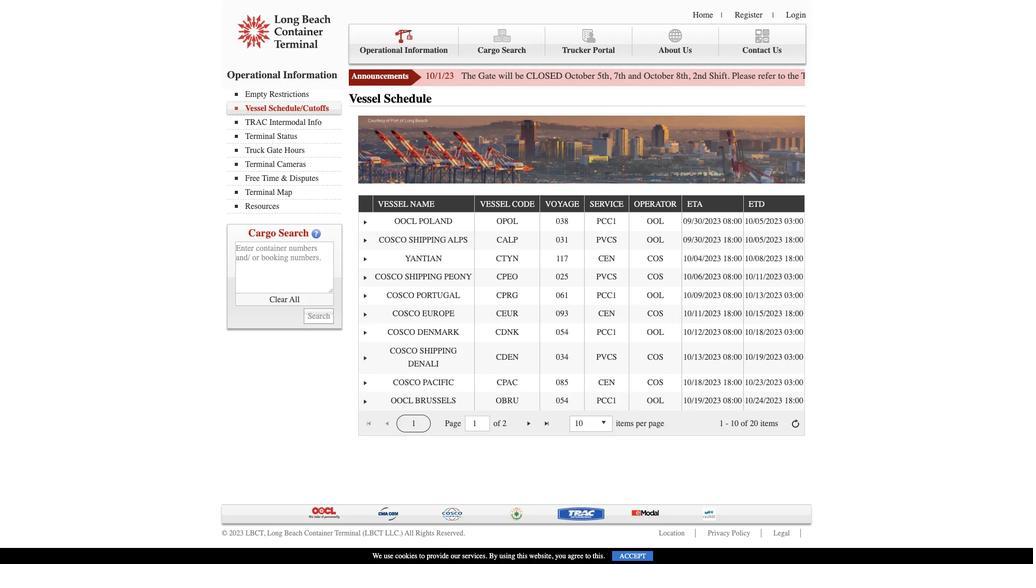 Task type: describe. For each thing, give the bounding box(es) containing it.
long
[[267, 529, 283, 538]]

2 for from the left
[[994, 70, 1005, 81]]

obru
[[496, 396, 519, 406]]

wee
[[1021, 70, 1034, 81]]

accept
[[620, 552, 646, 560]]

09/30/2023 18:00 cell
[[682, 231, 743, 250]]

vessel inside the empty restrictions vessel schedule/cutoffs trac intermodal info terminal status truck gate hours terminal cameras free time & disputes terminal map resources
[[245, 104, 267, 113]]

denmark
[[418, 328, 459, 337]]

10/04/2023 18:00 10/08/2023 18:00
[[684, 254, 804, 263]]

cosco for cosco pacific
[[393, 378, 421, 387]]

items per page
[[616, 419, 665, 428]]

cdnk
[[496, 328, 519, 337]]

go to the next page image
[[525, 420, 533, 428]]

row containing vessel name
[[359, 195, 805, 213]]

cosco for cosco denmark
[[388, 328, 415, 337]]

10/12/2023 08:00 cell
[[682, 324, 743, 342]]

schedule
[[384, 91, 432, 106]]

2023
[[229, 529, 244, 538]]

terminal cameras link
[[235, 160, 341, 169]]

login link
[[787, 10, 806, 20]]

1 for from the left
[[909, 70, 920, 81]]

about us
[[659, 46, 692, 55]]

of 2
[[494, 419, 507, 428]]

oocl poland cell
[[373, 213, 475, 231]]

and
[[628, 70, 642, 81]]

row containing cosco europe
[[359, 305, 805, 324]]

Enter container numbers and/ or booking numbers.  text field
[[235, 242, 334, 294]]

ool for 10/09/2023 08:00 10/13/2023 03:00
[[647, 291, 664, 300]]

-
[[726, 419, 729, 428]]

10/11/2023 18:00 cell
[[682, 305, 743, 324]]

ool for 09/30/2023 08:00 10/05/2023 03:00
[[647, 217, 664, 226]]

closed
[[526, 70, 563, 81]]

ool for 09/30/2023 18:00 10/05/2023 18:00
[[647, 235, 664, 245]]

0 vertical spatial truck
[[802, 70, 824, 81]]

tree grid containing vessel name
[[359, 195, 805, 411]]

cos for 10/04/2023 18:00 10/08/2023 18:00
[[648, 254, 664, 263]]

cen for 117
[[599, 254, 615, 263]]

beach
[[284, 529, 303, 538]]

portugal
[[417, 291, 460, 300]]

1 horizontal spatial vessel
[[349, 91, 381, 106]]

restrictions
[[269, 90, 309, 99]]

agree
[[568, 552, 584, 561]]

2 of from the left
[[741, 419, 748, 428]]

pvcs for 034
[[597, 353, 617, 362]]

will
[[498, 70, 513, 81]]

10/15/2023
[[745, 309, 783, 319]]

yantian
[[405, 254, 442, 263]]

pcc1 cell for 09/30/2023 08:00
[[585, 213, 629, 231]]

10/04/2023 18:00 cell
[[682, 250, 743, 268]]

054 cell for obru
[[540, 392, 585, 411]]

us for about us
[[683, 46, 692, 55]]

cen for 093
[[599, 309, 615, 319]]

information inside operational information link
[[405, 46, 448, 55]]

117 cell
[[540, 250, 585, 268]]

terminal up free
[[245, 160, 275, 169]]

1 items from the left
[[616, 419, 634, 428]]

0 horizontal spatial 10/19/2023
[[684, 396, 721, 406]]

pcc1 cell for 10/09/2023 08:00
[[585, 287, 629, 305]]

10/08/2023 18:00 cell
[[743, 250, 805, 268]]

shipping for denali
[[420, 346, 457, 355]]

cos cell for 10/11/2023 18:00
[[629, 305, 682, 324]]

0 horizontal spatial operational
[[227, 69, 281, 81]]

pvcs cell for 031
[[585, 231, 629, 250]]

10/15/2023 18:00 cell
[[743, 305, 805, 324]]

10/05/2023 18:00 cell
[[743, 231, 805, 250]]

terminal left (lbct at the bottom of the page
[[335, 529, 361, 538]]

cosco denmark
[[388, 328, 459, 337]]

further
[[922, 70, 947, 81]]

10/24/2023
[[745, 396, 783, 406]]

09/30/2023 18:00 10/05/2023 18:00
[[684, 235, 804, 245]]

free
[[245, 174, 260, 183]]

trac
[[245, 118, 267, 127]]

trucker
[[562, 46, 591, 55]]

1 field
[[465, 416, 490, 432]]

18:00 down 10/13/2023 03:00 cell
[[785, 309, 804, 319]]

cos cell for 10/13/2023 08:00
[[629, 342, 682, 374]]

time
[[262, 174, 279, 183]]

peony
[[444, 272, 472, 282]]

10/13/2023 03:00 cell
[[743, 287, 805, 305]]

2nd
[[693, 70, 707, 81]]

ool cell for 09/30/2023 08:00
[[629, 213, 682, 231]]

cos for 10/18/2023 18:00 10/23/2023 03:00
[[648, 378, 664, 387]]

login
[[787, 10, 806, 20]]

this
[[517, 552, 528, 561]]

cden cell
[[475, 342, 540, 374]]

schedule/cutoffs
[[269, 104, 329, 113]]

vessel code
[[480, 200, 535, 209]]

cosco shipping denali cell
[[373, 342, 475, 374]]

cosco denmark cell
[[373, 324, 475, 342]]

1 horizontal spatial 10
[[731, 419, 739, 428]]

oocl brussels cell
[[373, 392, 475, 411]]

pcc1 for 10/19/2023
[[597, 396, 617, 406]]

info
[[308, 118, 322, 127]]

use
[[384, 552, 394, 561]]

service
[[590, 200, 624, 209]]

10/06/2023 08:00 cell
[[682, 268, 743, 287]]

shift.
[[709, 70, 730, 81]]

0 vertical spatial 10/13/2023
[[745, 291, 783, 300]]

map
[[277, 188, 292, 197]]

operational information inside menu bar
[[360, 46, 448, 55]]

provide
[[427, 552, 449, 561]]

opol cell
[[475, 213, 540, 231]]

031 cell
[[540, 231, 585, 250]]

1 october from the left
[[565, 70, 595, 81]]

pvcs for 025
[[597, 272, 617, 282]]

pacific
[[423, 378, 454, 387]]

10/13/2023 08:00 10/19/2023 03:00
[[684, 353, 804, 362]]

lbct,
[[246, 529, 265, 538]]

cpeo cell
[[475, 268, 540, 287]]

clear
[[270, 295, 288, 304]]

cargo inside menu bar
[[478, 46, 500, 55]]

cen for 085
[[599, 378, 615, 387]]

operator
[[634, 200, 677, 209]]

03:00 for 09/30/2023 08:00 10/05/2023 03:00
[[785, 217, 804, 226]]

yantian cell
[[373, 250, 475, 268]]

085
[[556, 378, 569, 387]]

oocl poland
[[395, 217, 453, 226]]

cdnk cell
[[475, 324, 540, 342]]

cosco shipping alps cell
[[373, 231, 475, 250]]

5th,
[[597, 70, 612, 81]]

cprg cell
[[475, 287, 540, 305]]

2 items from the left
[[761, 419, 779, 428]]

code
[[512, 200, 535, 209]]

2 october from the left
[[644, 70, 674, 81]]

by
[[489, 552, 498, 561]]

vessel for vessel name
[[378, 200, 408, 209]]

0 vertical spatial 10/19/2023
[[745, 353, 783, 362]]

calp
[[497, 235, 518, 245]]

ctyn cell
[[475, 250, 540, 268]]

&
[[281, 174, 288, 183]]

18:00 up 10/06/2023 08:00 10/11/2023 03:00
[[724, 254, 742, 263]]

row containing cosco denmark
[[359, 324, 805, 342]]

vessel schedule
[[349, 91, 432, 106]]

09/30/2023 for 09/30/2023 18:00 10/05/2023 18:00
[[684, 235, 721, 245]]

policy
[[732, 529, 751, 538]]

10/23/2023 03:00 cell
[[743, 374, 805, 392]]

terminal down trac
[[245, 132, 275, 141]]

llc.)
[[385, 529, 403, 538]]

10/1/23
[[426, 70, 454, 81]]

row containing oocl brussels
[[359, 392, 805, 411]]

0 horizontal spatial information
[[283, 69, 337, 81]]

home link
[[693, 10, 713, 20]]

row containing cosco shipping denali
[[359, 342, 805, 374]]

10/11/2023 18:00 10/15/2023 18:00
[[684, 309, 804, 319]]

061 cell
[[540, 287, 585, 305]]

10/1/23 the gate will be closed october 5th, 7th and october 8th, 2nd shift. please refer to the truck gate hours web page for further gate details for the wee
[[426, 70, 1034, 81]]

obru cell
[[475, 392, 540, 411]]

1 horizontal spatial hours
[[846, 70, 869, 81]]

all inside button
[[289, 295, 300, 304]]

1 vertical spatial 10/11/2023
[[684, 309, 721, 319]]

093 cell
[[540, 305, 585, 324]]

10/05/2023 for 10/05/2023 03:00
[[745, 217, 783, 226]]

cosco for cosco shipping peony
[[375, 272, 403, 282]]

18:00 down 10/09/2023 08:00 10/13/2023 03:00
[[723, 309, 742, 319]]

1 for 1 - 10 of 20 items
[[720, 419, 724, 428]]

0 horizontal spatial operational information
[[227, 69, 337, 81]]

the
[[462, 70, 476, 81]]

empty restrictions link
[[235, 90, 341, 99]]

03:00 for 10/06/2023 08:00 10/11/2023 03:00
[[785, 272, 804, 282]]

resources link
[[235, 202, 341, 211]]

0 horizontal spatial cargo search
[[248, 227, 309, 239]]

pcc1 cell for 10/19/2023 08:00
[[585, 392, 629, 411]]

pcc1 for 09/30/2023
[[597, 217, 617, 226]]

announcements
[[352, 72, 409, 81]]

intermodal
[[269, 118, 306, 127]]

empty restrictions vessel schedule/cutoffs trac intermodal info terminal status truck gate hours terminal cameras free time & disputes terminal map resources
[[245, 90, 329, 211]]

row group containing oocl poland
[[359, 213, 805, 411]]

03:00 for 10/13/2023 08:00 10/19/2023 03:00
[[785, 353, 804, 362]]

1 - 10 of 20 items
[[720, 419, 779, 428]]

pcc1 cell for 10/12/2023 08:00
[[585, 324, 629, 342]]

legal
[[774, 529, 790, 538]]

about us link
[[632, 27, 719, 56]]

10/06/2023 08:00 10/11/2023 03:00
[[684, 272, 804, 282]]

oocl for oocl brussels
[[391, 396, 413, 406]]

cosco portugal cell
[[373, 287, 475, 305]]

18:00 up 10/19/2023 08:00 10/24/2023 18:00
[[724, 378, 742, 387]]

our
[[451, 552, 461, 561]]

10/05/2023 for 10/05/2023 18:00
[[745, 235, 783, 245]]

cameras
[[277, 160, 306, 169]]



Task type: locate. For each thing, give the bounding box(es) containing it.
1 vertical spatial cen cell
[[585, 305, 629, 324]]

1 10/05/2023 from the top
[[745, 217, 783, 226]]

0 vertical spatial 10/18/2023
[[745, 328, 783, 337]]

025 cell
[[540, 268, 585, 287]]

brussels
[[415, 396, 456, 406]]

2 horizontal spatial gate
[[826, 70, 843, 81]]

of left 20
[[741, 419, 748, 428]]

cosco shipping peony cell
[[373, 268, 475, 287]]

1 cos cell from the top
[[629, 250, 682, 268]]

1 vertical spatial information
[[283, 69, 337, 81]]

1 horizontal spatial |
[[773, 11, 774, 20]]

10/12/2023
[[684, 328, 721, 337]]

cprg
[[497, 291, 518, 300]]

1 us from the left
[[683, 46, 692, 55]]

03:00 up 10/05/2023 18:00 cell
[[785, 217, 804, 226]]

pvcs for 031
[[597, 235, 617, 245]]

ool cell
[[629, 213, 682, 231], [629, 231, 682, 250], [629, 287, 682, 305], [629, 324, 682, 342], [629, 392, 682, 411]]

2 08:00 from the top
[[724, 272, 742, 282]]

empty
[[245, 90, 267, 99]]

03:00 for 10/09/2023 08:00 10/13/2023 03:00
[[785, 291, 804, 300]]

location
[[659, 529, 685, 538]]

1 vertical spatial page
[[649, 419, 665, 428]]

denali
[[408, 359, 439, 369]]

2 vertical spatial cen cell
[[585, 374, 629, 392]]

cargo search inside menu bar
[[478, 46, 526, 55]]

10/13/2023 up 10/15/2023
[[745, 291, 783, 300]]

2 pvcs cell from the top
[[585, 268, 629, 287]]

1 vertical spatial 054 cell
[[540, 392, 585, 411]]

website,
[[530, 552, 554, 561]]

6 row from the top
[[359, 287, 805, 305]]

10 right -
[[731, 419, 739, 428]]

1 horizontal spatial us
[[773, 46, 782, 55]]

085 cell
[[540, 374, 585, 392]]

1 pcc1 cell from the top
[[585, 213, 629, 231]]

038 cell
[[540, 213, 585, 231]]

cosco pacific
[[393, 378, 454, 387]]

054 cell
[[540, 324, 585, 342], [540, 392, 585, 411]]

0 vertical spatial pvcs cell
[[585, 231, 629, 250]]

eta
[[688, 200, 703, 209]]

5 row from the top
[[359, 268, 805, 287]]

menu bar
[[349, 24, 806, 64], [227, 89, 346, 214]]

3 row from the top
[[359, 231, 805, 250]]

ool cell for 09/30/2023 18:00
[[629, 231, 682, 250]]

1 vertical spatial search
[[279, 227, 309, 239]]

the right the refer
[[788, 70, 799, 81]]

cosco shipping peony
[[375, 272, 472, 282]]

1 ool cell from the top
[[629, 213, 682, 231]]

6 08:00 from the top
[[724, 396, 742, 406]]

web
[[871, 70, 887, 81]]

2 us from the left
[[773, 46, 782, 55]]

cargo search up will
[[478, 46, 526, 55]]

row up 093 on the right bottom of page
[[359, 287, 805, 305]]

information
[[405, 46, 448, 55], [283, 69, 337, 81]]

row containing cosco portugal
[[359, 287, 805, 305]]

5 03:00 from the top
[[785, 353, 804, 362]]

hours up cameras
[[285, 146, 305, 155]]

054 down 085 cell
[[556, 396, 569, 406]]

page
[[889, 70, 906, 81], [649, 419, 665, 428]]

page
[[445, 419, 461, 428]]

truck gate hours link
[[235, 146, 341, 155]]

we use cookies to provide our services. by using this website, you agree to this.
[[373, 552, 605, 561]]

row up 085
[[359, 342, 805, 374]]

1 horizontal spatial gate
[[478, 70, 496, 81]]

gate down status
[[267, 146, 283, 155]]

0 vertical spatial cen cell
[[585, 250, 629, 268]]

18:00 down 09/30/2023 08:00 10/05/2023 03:00
[[724, 235, 742, 245]]

1 horizontal spatial information
[[405, 46, 448, 55]]

contact
[[743, 46, 771, 55]]

09/30/2023 08:00 10/05/2023 03:00
[[684, 217, 804, 226]]

row
[[359, 195, 805, 213], [359, 213, 805, 231], [359, 231, 805, 250], [359, 250, 805, 268], [359, 268, 805, 287], [359, 287, 805, 305], [359, 305, 805, 324], [359, 324, 805, 342], [359, 342, 805, 374], [359, 374, 805, 392], [359, 392, 805, 411]]

cosco inside cosco shipping denali
[[390, 346, 418, 355]]

0 horizontal spatial the
[[788, 70, 799, 81]]

034
[[556, 353, 569, 362]]

cosco down cosco europe cell
[[388, 328, 415, 337]]

0 horizontal spatial 10
[[575, 419, 583, 428]]

cosco shipping alps
[[379, 235, 468, 245]]

None submit
[[304, 309, 334, 324]]

031
[[556, 235, 569, 245]]

cos cell
[[629, 250, 682, 268], [629, 268, 682, 287], [629, 305, 682, 324], [629, 342, 682, 374], [629, 374, 682, 392]]

1 the from the left
[[788, 70, 799, 81]]

1 horizontal spatial 10/13/2023
[[745, 291, 783, 300]]

1 horizontal spatial all
[[405, 529, 414, 538]]

pvcs cell for 025
[[585, 268, 629, 287]]

054 for obru
[[556, 396, 569, 406]]

calp cell
[[475, 231, 540, 250]]

4 cos cell from the top
[[629, 342, 682, 374]]

1 horizontal spatial operational information
[[360, 46, 448, 55]]

10/18/2023 up 10/19/2023 08:00 cell
[[684, 378, 721, 387]]

10/19/2023 up 10/23/2023
[[745, 353, 783, 362]]

vessel down empty
[[245, 104, 267, 113]]

2 pcc1 cell from the top
[[585, 287, 629, 305]]

oocl for oocl poland
[[395, 217, 417, 226]]

opol
[[497, 217, 518, 226]]

1 08:00 from the top
[[724, 217, 742, 226]]

3 ool cell from the top
[[629, 287, 682, 305]]

03:00 up 10/24/2023 18:00 cell
[[785, 378, 804, 387]]

10/18/2023 down 10/15/2023
[[745, 328, 783, 337]]

ool cell for 10/12/2023 08:00
[[629, 324, 682, 342]]

0 horizontal spatial 10/11/2023
[[684, 309, 721, 319]]

1 for 1
[[412, 419, 416, 428]]

1 03:00 from the top
[[785, 217, 804, 226]]

pcc1 cell
[[585, 213, 629, 231], [585, 287, 629, 305], [585, 324, 629, 342], [585, 392, 629, 411]]

2 the from the left
[[1008, 70, 1019, 81]]

09/30/2023 down eta 'link'
[[684, 217, 721, 226]]

10
[[575, 419, 583, 428], [731, 419, 739, 428]]

5 ool from the top
[[647, 396, 664, 406]]

3 pvcs from the top
[[597, 353, 617, 362]]

page right web
[[889, 70, 906, 81]]

4 pcc1 cell from the top
[[585, 392, 629, 411]]

row up 117
[[359, 231, 805, 250]]

details
[[968, 70, 992, 81]]

name
[[410, 200, 435, 209]]

cosco europe cell
[[373, 305, 475, 324]]

3 pcc1 from the top
[[597, 328, 617, 337]]

ool for 10/19/2023 08:00 10/24/2023 18:00
[[647, 396, 664, 406]]

0 horizontal spatial truck
[[245, 146, 265, 155]]

10/19/2023 08:00 cell
[[682, 392, 743, 411]]

menu bar containing empty restrictions
[[227, 89, 346, 214]]

1 horizontal spatial page
[[889, 70, 906, 81]]

cos cell for 10/18/2023 18:00
[[629, 374, 682, 392]]

1 horizontal spatial october
[[644, 70, 674, 81]]

1 vertical spatial operational information
[[227, 69, 337, 81]]

09/30/2023 08:00 cell
[[682, 213, 743, 231]]

cosco for cosco portugal
[[387, 291, 415, 300]]

1 | from the left
[[721, 11, 723, 20]]

| left login link
[[773, 11, 774, 20]]

row down 093 on the right bottom of page
[[359, 324, 805, 342]]

vessel for vessel code
[[480, 200, 510, 209]]

3 pcc1 cell from the top
[[585, 324, 629, 342]]

truck right the refer
[[802, 70, 824, 81]]

cen right 117
[[599, 254, 615, 263]]

0 vertical spatial 09/30/2023
[[684, 217, 721, 226]]

10/05/2023 03:00 cell
[[743, 213, 805, 231]]

10/05/2023 down etd link
[[745, 217, 783, 226]]

row down 085
[[359, 392, 805, 411]]

4 08:00 from the top
[[724, 328, 742, 337]]

refresh image
[[792, 420, 800, 428]]

0 horizontal spatial gate
[[267, 146, 283, 155]]

truck down trac
[[245, 146, 265, 155]]

08:00 down 10/04/2023 18:00 10/08/2023 18:00
[[724, 272, 742, 282]]

5 cos from the top
[[648, 378, 664, 387]]

10/09/2023 08:00 cell
[[682, 287, 743, 305]]

status
[[277, 132, 297, 141]]

row up 038
[[359, 195, 805, 213]]

the
[[788, 70, 799, 81], [1008, 70, 1019, 81]]

2 cen from the top
[[599, 309, 615, 319]]

cos for 10/11/2023 18:00 10/15/2023 18:00
[[648, 309, 664, 319]]

1 vertical spatial hours
[[285, 146, 305, 155]]

0 horizontal spatial of
[[494, 419, 501, 428]]

08:00 for 09/30/2023 08:00
[[724, 217, 742, 226]]

054 cell for cdnk
[[540, 324, 585, 342]]

4 ool cell from the top
[[629, 324, 682, 342]]

10 right "go to the last page" icon
[[575, 419, 583, 428]]

oocl inside oocl brussels cell
[[391, 396, 413, 406]]

0 vertical spatial operational information
[[360, 46, 448, 55]]

per
[[636, 419, 647, 428]]

us for contact us
[[773, 46, 782, 55]]

0 horizontal spatial cargo
[[248, 227, 276, 239]]

terminal status link
[[235, 132, 341, 141]]

4 ool from the top
[[647, 328, 664, 337]]

pvcs cell
[[585, 231, 629, 250], [585, 268, 629, 287], [585, 342, 629, 374]]

cosco europe
[[393, 309, 455, 319]]

row containing yantian
[[359, 250, 805, 268]]

0 vertical spatial page
[[889, 70, 906, 81]]

0 horizontal spatial to
[[419, 552, 425, 561]]

shipping for alps
[[409, 235, 446, 245]]

cargo search
[[478, 46, 526, 55], [248, 227, 309, 239]]

menu bar containing operational information
[[349, 24, 806, 64]]

09/30/2023 up 10/04/2023 in the top right of the page
[[684, 235, 721, 245]]

2 vertical spatial pvcs
[[597, 353, 617, 362]]

gate left web
[[826, 70, 843, 81]]

|
[[721, 11, 723, 20], [773, 11, 774, 20]]

0 horizontal spatial vessel
[[245, 104, 267, 113]]

09/30/2023 for 09/30/2023 08:00 10/05/2023 03:00
[[684, 217, 721, 226]]

2 03:00 from the top
[[785, 272, 804, 282]]

0 vertical spatial cen
[[599, 254, 615, 263]]

2 pcc1 from the top
[[597, 291, 617, 300]]

cargo up will
[[478, 46, 500, 55]]

1 horizontal spatial cargo
[[478, 46, 500, 55]]

3 cen cell from the top
[[585, 374, 629, 392]]

register link
[[735, 10, 763, 20]]

6 03:00 from the top
[[785, 378, 804, 387]]

0 horizontal spatial |
[[721, 11, 723, 20]]

1 horizontal spatial menu bar
[[349, 24, 806, 64]]

free time & disputes link
[[235, 174, 341, 183]]

2 1 from the left
[[720, 419, 724, 428]]

08:00 for 10/13/2023 08:00
[[724, 353, 742, 362]]

trac intermodal info link
[[235, 118, 341, 127]]

03:00 down 10/08/2023 18:00 cell
[[785, 272, 804, 282]]

2 vertical spatial shipping
[[420, 346, 457, 355]]

034 cell
[[540, 342, 585, 374]]

to left this.
[[586, 552, 591, 561]]

poland
[[419, 217, 453, 226]]

terminal up resources
[[245, 188, 275, 197]]

1 ool from the top
[[647, 217, 664, 226]]

cosco for cosco europe
[[393, 309, 420, 319]]

contact us link
[[719, 27, 806, 56]]

09/30/2023
[[684, 217, 721, 226], [684, 235, 721, 245]]

cosco up denali
[[390, 346, 418, 355]]

054 down 093 cell
[[556, 328, 569, 337]]

cen right 093 on the right bottom of page
[[599, 309, 615, 319]]

4 cos from the top
[[648, 353, 664, 362]]

all
[[289, 295, 300, 304], [405, 529, 414, 538]]

1 vertical spatial 09/30/2023
[[684, 235, 721, 245]]

054 cell down 085
[[540, 392, 585, 411]]

october right and
[[644, 70, 674, 81]]

2 ool from the top
[[647, 235, 664, 245]]

items left per
[[616, 419, 634, 428]]

to left provide
[[419, 552, 425, 561]]

5 08:00 from the top
[[724, 353, 742, 362]]

row containing cosco shipping peony
[[359, 268, 805, 287]]

operational information up empty restrictions link on the left of the page
[[227, 69, 337, 81]]

10/18/2023 18:00 10/23/2023 03:00
[[684, 378, 804, 387]]

1 vertical spatial cargo
[[248, 227, 276, 239]]

2 pvcs from the top
[[597, 272, 617, 282]]

operational information link
[[350, 27, 459, 56]]

pcc1 for 10/09/2023
[[597, 291, 617, 300]]

ool
[[647, 217, 664, 226], [647, 235, 664, 245], [647, 291, 664, 300], [647, 328, 664, 337], [647, 396, 664, 406]]

gate right the the
[[478, 70, 496, 81]]

cos for 10/06/2023 08:00 10/11/2023 03:00
[[648, 272, 664, 282]]

row down 061
[[359, 305, 805, 324]]

1 054 from the top
[[556, 328, 569, 337]]

row containing cosco shipping alps
[[359, 231, 805, 250]]

10/11/2023 down 10/08/2023
[[745, 272, 783, 282]]

3 08:00 from the top
[[724, 291, 742, 300]]

vessel left name
[[378, 200, 408, 209]]

register
[[735, 10, 763, 20]]

10/08/2023
[[745, 254, 783, 263]]

cosco for cosco shipping denali
[[390, 346, 418, 355]]

10/11/2023 down 10/09/2023
[[684, 309, 721, 319]]

3 cen from the top
[[599, 378, 615, 387]]

operational information up announcements
[[360, 46, 448, 55]]

1 row from the top
[[359, 195, 805, 213]]

services.
[[462, 552, 488, 561]]

1 vertical spatial menu bar
[[227, 89, 346, 214]]

ool cell for 10/19/2023 08:00
[[629, 392, 682, 411]]

08:00 down 10/06/2023 08:00 10/11/2023 03:00
[[724, 291, 742, 300]]

0 vertical spatial 054 cell
[[540, 324, 585, 342]]

1
[[412, 419, 416, 428], [720, 419, 724, 428]]

2 vertical spatial cen
[[599, 378, 615, 387]]

054 for cdnk
[[556, 328, 569, 337]]

1 vertical spatial oocl
[[391, 396, 413, 406]]

10/18/2023 03:00 cell
[[743, 324, 805, 342]]

ool for 10/12/2023 08:00 10/18/2023 03:00
[[647, 328, 664, 337]]

2 | from the left
[[773, 11, 774, 20]]

ctyn
[[496, 254, 519, 263]]

hours left web
[[846, 70, 869, 81]]

page right per
[[649, 419, 665, 428]]

2 row from the top
[[359, 213, 805, 231]]

cosco down yantian cell
[[375, 272, 403, 282]]

tree grid
[[359, 195, 805, 411]]

1 horizontal spatial vessel
[[480, 200, 510, 209]]

2 cos cell from the top
[[629, 268, 682, 287]]

shipping down yantian cell
[[405, 272, 442, 282]]

8 row from the top
[[359, 324, 805, 342]]

cookies
[[395, 552, 418, 561]]

0 vertical spatial menu bar
[[349, 24, 806, 64]]

gate inside the empty restrictions vessel schedule/cutoffs trac intermodal info terminal status truck gate hours terminal cameras free time & disputes terminal map resources
[[267, 146, 283, 155]]

038
[[556, 217, 569, 226]]

4 pcc1 from the top
[[597, 396, 617, 406]]

pvcs right the 025
[[597, 272, 617, 282]]

1 horizontal spatial 10/19/2023
[[745, 353, 783, 362]]

information up restrictions
[[283, 69, 337, 81]]

truck inside the empty restrictions vessel schedule/cutoffs trac intermodal info terminal status truck gate hours terminal cameras free time & disputes terminal map resources
[[245, 146, 265, 155]]

october left 5th,
[[565, 70, 595, 81]]

gate
[[950, 70, 965, 81]]

terminal map link
[[235, 188, 341, 197]]

0 vertical spatial hours
[[846, 70, 869, 81]]

privacy
[[708, 529, 730, 538]]

08:00 for 10/12/2023 08:00
[[724, 328, 742, 337]]

0 horizontal spatial vessel
[[378, 200, 408, 209]]

03:00 for 10/12/2023 08:00 10/18/2023 03:00
[[785, 328, 804, 337]]

row containing cosco pacific
[[359, 374, 805, 392]]

10/09/2023 08:00 10/13/2023 03:00
[[684, 291, 804, 300]]

1 pcc1 from the top
[[597, 217, 617, 226]]

1 horizontal spatial 10/11/2023
[[745, 272, 783, 282]]

vessel code link
[[480, 195, 540, 212]]

9 row from the top
[[359, 342, 805, 374]]

0 horizontal spatial 10/18/2023
[[684, 378, 721, 387]]

operational
[[360, 46, 403, 55], [227, 69, 281, 81]]

10/09/2023
[[684, 291, 721, 300]]

cen cell for 093
[[585, 305, 629, 324]]

you
[[555, 552, 566, 561]]

cen cell right 117
[[585, 250, 629, 268]]

3 cos from the top
[[648, 309, 664, 319]]

clear all
[[270, 295, 300, 304]]

0 horizontal spatial for
[[909, 70, 920, 81]]

1 1 from the left
[[412, 419, 416, 428]]

terminal
[[245, 132, 275, 141], [245, 160, 275, 169], [245, 188, 275, 197], [335, 529, 361, 538]]

cpac
[[497, 378, 518, 387]]

1 cen from the top
[[599, 254, 615, 263]]

eta link
[[688, 195, 708, 212]]

to
[[778, 70, 786, 81], [419, 552, 425, 561], [586, 552, 591, 561]]

2 ool cell from the top
[[629, 231, 682, 250]]

0 vertical spatial 10/05/2023
[[745, 217, 783, 226]]

2
[[503, 419, 507, 428]]

shipping for peony
[[405, 272, 442, 282]]

10 row from the top
[[359, 374, 805, 392]]

03:00 down 10/15/2023 18:00 "cell" at the bottom of the page
[[785, 328, 804, 337]]

be
[[515, 70, 524, 81]]

cosco down cosco portugal cell
[[393, 309, 420, 319]]

0 vertical spatial 054
[[556, 328, 569, 337]]

the left wee
[[1008, 70, 1019, 81]]

0 horizontal spatial hours
[[285, 146, 305, 155]]

1 vertical spatial 10/13/2023
[[684, 353, 721, 362]]

cpac cell
[[475, 374, 540, 392]]

1 cos from the top
[[648, 254, 664, 263]]

all right clear
[[289, 295, 300, 304]]

all right llc.)
[[405, 529, 414, 538]]

ceur cell
[[475, 305, 540, 324]]

1 vertical spatial truck
[[245, 146, 265, 155]]

0 horizontal spatial search
[[279, 227, 309, 239]]

1 vertical spatial all
[[405, 529, 414, 538]]

1 horizontal spatial truck
[[802, 70, 824, 81]]

search up 'be'
[[502, 46, 526, 55]]

1 vertical spatial pvcs cell
[[585, 268, 629, 287]]

vessel up opol
[[480, 200, 510, 209]]

row up 061
[[359, 268, 805, 287]]

row group
[[359, 213, 805, 411]]

refer
[[758, 70, 776, 81]]

operational up announcements
[[360, 46, 403, 55]]

vessel schedule/cutoffs link
[[235, 104, 341, 113]]

pvcs right '034'
[[597, 353, 617, 362]]

2 horizontal spatial to
[[778, 70, 786, 81]]

0 vertical spatial information
[[405, 46, 448, 55]]

0 horizontal spatial all
[[289, 295, 300, 304]]

cosco for cosco shipping alps
[[379, 235, 407, 245]]

10/19/2023 03:00 cell
[[743, 342, 805, 374]]

025
[[556, 272, 569, 282]]

0 vertical spatial 10/11/2023
[[745, 272, 783, 282]]

20
[[750, 419, 758, 428]]

1 horizontal spatial to
[[586, 552, 591, 561]]

row containing oocl poland
[[359, 213, 805, 231]]

go to the last page image
[[543, 420, 551, 428]]

18:00 down 10/05/2023 18:00 cell
[[785, 254, 804, 263]]

oocl down "cosco pacific" cell
[[391, 396, 413, 406]]

10/13/2023 down '10/12/2023' at right
[[684, 353, 721, 362]]

1 vertical spatial shipping
[[405, 272, 442, 282]]

1 horizontal spatial operational
[[360, 46, 403, 55]]

1 of from the left
[[494, 419, 501, 428]]

cen cell for 085
[[585, 374, 629, 392]]

1 pvcs cell from the top
[[585, 231, 629, 250]]

hours inside the empty restrictions vessel schedule/cutoffs trac intermodal info terminal status truck gate hours terminal cameras free time & disputes terminal map resources
[[285, 146, 305, 155]]

cargo down resources
[[248, 227, 276, 239]]

061
[[556, 291, 569, 300]]

2 cos from the top
[[648, 272, 664, 282]]

cosco shipping denali
[[390, 346, 457, 369]]

1 vertical spatial operational
[[227, 69, 281, 81]]

shipping down "denmark"
[[420, 346, 457, 355]]

1 vertical spatial 10/19/2023
[[684, 396, 721, 406]]

1 cen cell from the top
[[585, 250, 629, 268]]

0 horizontal spatial items
[[616, 419, 634, 428]]

0 vertical spatial search
[[502, 46, 526, 55]]

ool cell for 10/09/2023 08:00
[[629, 287, 682, 305]]

1 horizontal spatial items
[[761, 419, 779, 428]]

1 horizontal spatial 10/18/2023
[[745, 328, 783, 337]]

0 horizontal spatial october
[[565, 70, 595, 81]]

pvcs down service
[[597, 235, 617, 245]]

3 03:00 from the top
[[785, 291, 804, 300]]

10/19/2023 down 10/18/2023 18:00 cell
[[684, 396, 721, 406]]

shipping inside cosco shipping peony cell
[[405, 272, 442, 282]]

1 vertical spatial 10/18/2023
[[684, 378, 721, 387]]

11 row from the top
[[359, 392, 805, 411]]

08:00 for 10/19/2023 08:00
[[724, 396, 742, 406]]

2 09/30/2023 from the top
[[684, 235, 721, 245]]

10/18/2023 18:00 cell
[[682, 374, 743, 392]]

1 vertical spatial cen
[[599, 309, 615, 319]]

18:00
[[724, 235, 742, 245], [785, 235, 804, 245], [724, 254, 742, 263], [785, 254, 804, 263], [723, 309, 742, 319], [785, 309, 804, 319], [724, 378, 742, 387], [785, 396, 804, 406]]

08:00 for 10/09/2023 08:00
[[724, 291, 742, 300]]

cosco down cosco shipping peony cell
[[387, 291, 415, 300]]

7 row from the top
[[359, 305, 805, 324]]

3 ool from the top
[[647, 291, 664, 300]]

0 horizontal spatial 10/13/2023
[[684, 353, 721, 362]]

4 03:00 from the top
[[785, 328, 804, 337]]

0 vertical spatial cargo search
[[478, 46, 526, 55]]

1 09/30/2023 from the top
[[684, 217, 721, 226]]

trucker portal
[[562, 46, 615, 55]]

10/24/2023 18:00 cell
[[743, 392, 805, 411]]

cosco down oocl poland cell
[[379, 235, 407, 245]]

oocl down vessel name
[[395, 217, 417, 226]]

search down the resources link
[[279, 227, 309, 239]]

cos cell for 10/06/2023 08:00
[[629, 268, 682, 287]]

cen cell right 093 on the right bottom of page
[[585, 305, 629, 324]]

vessel name link
[[378, 195, 440, 212]]

2 054 cell from the top
[[540, 392, 585, 411]]

for left further
[[909, 70, 920, 81]]

cen
[[599, 254, 615, 263], [599, 309, 615, 319], [599, 378, 615, 387]]

shipping inside cosco shipping denali
[[420, 346, 457, 355]]

1 horizontal spatial cargo search
[[478, 46, 526, 55]]

18:00 up refresh icon
[[785, 396, 804, 406]]

cos cell for 10/04/2023 18:00
[[629, 250, 682, 268]]

search
[[502, 46, 526, 55], [279, 227, 309, 239]]

08:00 up 10/18/2023 18:00 10/23/2023 03:00 in the bottom right of the page
[[724, 353, 742, 362]]

this.
[[593, 552, 605, 561]]

08:00 down '10/11/2023 18:00 10/15/2023 18:00'
[[724, 328, 742, 337]]

2 vessel from the left
[[480, 200, 510, 209]]

us inside contact us link
[[773, 46, 782, 55]]

10/05/2023 up 10/08/2023
[[745, 235, 783, 245]]

1 horizontal spatial 1
[[720, 419, 724, 428]]

1 pvcs from the top
[[597, 235, 617, 245]]

0 horizontal spatial page
[[649, 419, 665, 428]]

service link
[[590, 195, 629, 212]]

home
[[693, 10, 713, 20]]

of left 2
[[494, 419, 501, 428]]

pcc1 for 10/12/2023
[[597, 328, 617, 337]]

0 horizontal spatial 1
[[412, 419, 416, 428]]

pvcs cell for 034
[[585, 342, 629, 374]]

1 054 cell from the top
[[540, 324, 585, 342]]

shipping inside cosco shipping alps cell
[[409, 235, 446, 245]]

10/11/2023 03:00 cell
[[743, 268, 805, 287]]

oocl inside oocl poland cell
[[395, 217, 417, 226]]

information up 10/1/23
[[405, 46, 448, 55]]

10/11/2023
[[745, 272, 783, 282], [684, 309, 721, 319]]

cen cell for 117
[[585, 250, 629, 268]]

10/19/2023
[[745, 353, 783, 362], [684, 396, 721, 406]]

10/13/2023 08:00 cell
[[682, 342, 743, 374]]

03:00 for 10/18/2023 18:00 10/23/2023 03:00
[[785, 378, 804, 387]]

cen cell
[[585, 250, 629, 268], [585, 305, 629, 324], [585, 374, 629, 392]]

08:00 for 10/06/2023 08:00
[[724, 272, 742, 282]]

1 horizontal spatial the
[[1008, 70, 1019, 81]]

legal link
[[774, 529, 790, 538]]

3 pvcs cell from the top
[[585, 342, 629, 374]]

about
[[659, 46, 681, 55]]

5 ool cell from the top
[[629, 392, 682, 411]]

0 vertical spatial shipping
[[409, 235, 446, 245]]

cargo search down the resources link
[[248, 227, 309, 239]]

portal
[[593, 46, 615, 55]]

4 row from the top
[[359, 250, 805, 268]]

us inside about us link
[[683, 46, 692, 55]]

0 horizontal spatial us
[[683, 46, 692, 55]]

disputes
[[290, 174, 319, 183]]

5 cos cell from the top
[[629, 374, 682, 392]]

2 10/05/2023 from the top
[[745, 235, 783, 245]]

3 cos cell from the top
[[629, 305, 682, 324]]

2 vertical spatial pvcs cell
[[585, 342, 629, 374]]

1 down oocl brussels cell
[[412, 419, 416, 428]]

cen right 085
[[599, 378, 615, 387]]

1 vertical spatial cargo search
[[248, 227, 309, 239]]

0 vertical spatial pvcs
[[597, 235, 617, 245]]

privacy policy link
[[708, 529, 751, 538]]

0 vertical spatial operational
[[360, 46, 403, 55]]

1 vessel from the left
[[378, 200, 408, 209]]

cosco pacific cell
[[373, 374, 475, 392]]

2 054 from the top
[[556, 396, 569, 406]]

08:00 down 10/18/2023 18:00 10/23/2023 03:00 in the bottom right of the page
[[724, 396, 742, 406]]

container
[[304, 529, 333, 538]]

operational inside menu bar
[[360, 46, 403, 55]]

pvcs cell right '034'
[[585, 342, 629, 374]]

18:00 down 10/05/2023 03:00 cell
[[785, 235, 804, 245]]

cos for 10/13/2023 08:00 10/19/2023 03:00
[[648, 353, 664, 362]]

to right the refer
[[778, 70, 786, 81]]

voyage
[[545, 200, 580, 209]]

1 horizontal spatial of
[[741, 419, 748, 428]]

2 cen cell from the top
[[585, 305, 629, 324]]

03:00 down 10/18/2023 03:00 'cell' in the bottom right of the page
[[785, 353, 804, 362]]

october
[[565, 70, 595, 81], [644, 70, 674, 81]]



Task type: vqa. For each thing, say whether or not it's contained in the screenshot.
9/22/2023 15:46
no



